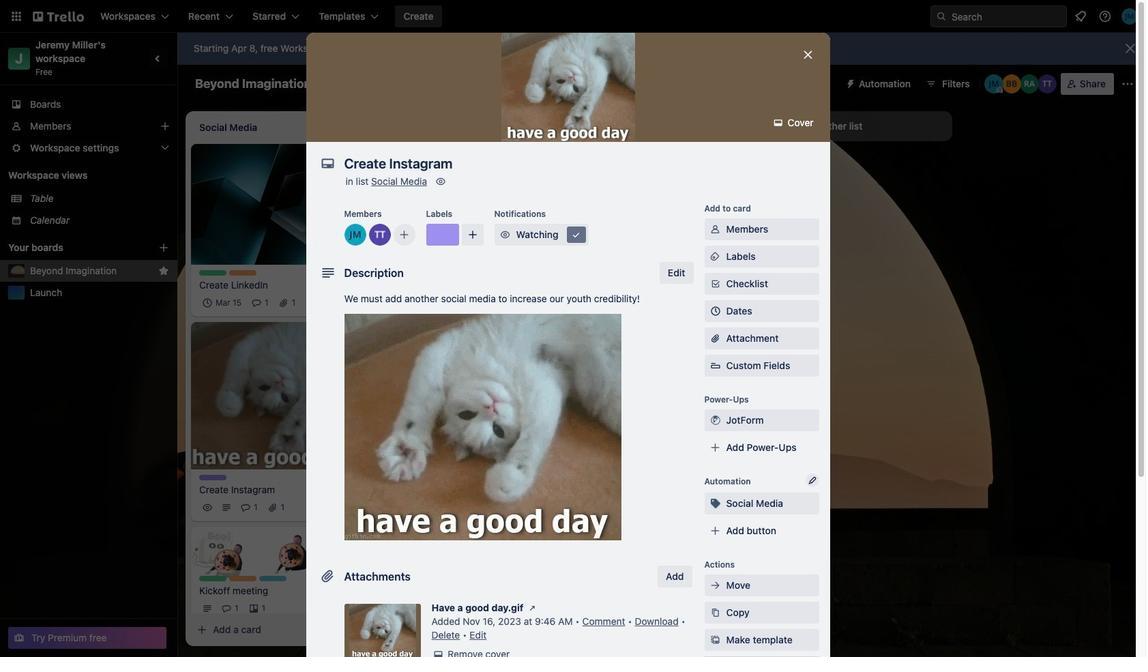 Task type: locate. For each thing, give the bounding box(es) containing it.
2 color: orange, title: none image from the top
[[229, 576, 257, 582]]

1 vertical spatial color: orange, title: none image
[[229, 576, 257, 582]]

color: bold red, title: "thoughts" element
[[393, 352, 420, 357]]

search image
[[937, 11, 947, 22]]

color: green, title: none image
[[199, 270, 227, 276]]

1 vertical spatial create from template… image
[[349, 625, 360, 635]]

color: green, title: none image
[[199, 576, 227, 582]]

color: purple, title: none image
[[199, 475, 227, 481]]

color: orange, title: none image right color: green, title: none image
[[229, 270, 257, 276]]

None text field
[[338, 152, 788, 176]]

create from template… image
[[737, 369, 748, 380]]

color: orange, title: none image left color: sky, title: "sparkling" element
[[229, 576, 257, 582]]

0 horizontal spatial ruby anderson (rubyanderson7) image
[[538, 319, 554, 336]]

sm image
[[840, 73, 859, 92], [772, 116, 786, 130], [709, 223, 723, 236], [499, 228, 512, 242], [709, 414, 723, 427], [709, 579, 723, 592], [709, 606, 723, 620]]

color: orange, title: none image
[[229, 270, 257, 276], [229, 576, 257, 582]]

1 color: orange, title: none image from the top
[[229, 270, 257, 276]]

color: sky, title: "sparkling" element
[[259, 576, 287, 582]]

None checkbox
[[199, 295, 246, 311]]

create from template… image
[[543, 411, 554, 422], [349, 625, 360, 635]]

terry turtle (terryturtle) image
[[337, 295, 353, 311], [337, 601, 353, 617]]

add board image
[[158, 242, 169, 253]]

2 terry turtle (terryturtle) image from the top
[[337, 601, 353, 617]]

1 vertical spatial ruby anderson (rubyanderson7) image
[[538, 319, 554, 336]]

0 vertical spatial color: orange, title: none image
[[229, 270, 257, 276]]

0 vertical spatial create from template… image
[[543, 411, 554, 422]]

Board name text field
[[188, 73, 318, 95]]

0 horizontal spatial create from template… image
[[349, 625, 360, 635]]

0 vertical spatial terry turtle (terryturtle) image
[[337, 295, 353, 311]]

1 horizontal spatial create from template… image
[[543, 411, 554, 422]]

0 vertical spatial ruby anderson (rubyanderson7) image
[[1020, 74, 1039, 94]]

1 terry turtle (terryturtle) image from the top
[[337, 295, 353, 311]]

your boards with 2 items element
[[8, 240, 138, 256]]

sm image
[[434, 175, 448, 188], [570, 228, 583, 242], [709, 250, 723, 263], [709, 497, 723, 511], [526, 601, 540, 615], [709, 633, 723, 647], [432, 648, 445, 657]]

open information menu image
[[1099, 10, 1113, 23]]

jeremy miller (jeremymiller198) image
[[985, 74, 1004, 94], [344, 224, 366, 246], [519, 319, 535, 336], [337, 500, 353, 516]]

1 vertical spatial terry turtle (terryturtle) image
[[337, 601, 353, 617]]

ruby anderson (rubyanderson7) image
[[1020, 74, 1039, 94], [538, 319, 554, 336]]

terry turtle (terryturtle) image
[[1038, 74, 1057, 94], [369, 224, 391, 246], [500, 319, 516, 336], [317, 500, 334, 516]]

None checkbox
[[412, 281, 484, 297]]



Task type: vqa. For each thing, say whether or not it's contained in the screenshot.
No to the middle
no



Task type: describe. For each thing, give the bounding box(es) containing it.
add members to card image
[[399, 228, 410, 242]]

color: orange, title: none image for color: green, title: none icon
[[229, 576, 257, 582]]

bob builder (bobbuilder40) image
[[1003, 74, 1022, 94]]

show menu image
[[1121, 77, 1135, 91]]

Search field
[[947, 6, 1067, 27]]

edit card image
[[341, 328, 352, 339]]

customize views image
[[528, 77, 541, 91]]

1 horizontal spatial ruby anderson (rubyanderson7) image
[[1020, 74, 1039, 94]]

primary element
[[0, 0, 1147, 33]]

have\_a\_good\_day.gif image
[[344, 314, 621, 541]]

color: orange, title: none image for color: green, title: none image
[[229, 270, 257, 276]]

starred icon image
[[158, 266, 169, 276]]

jeremy miller (jeremymiller198) image
[[1122, 8, 1139, 25]]

back to home image
[[33, 5, 84, 27]]

color: purple, title: none image
[[426, 224, 459, 246]]

terry turtle (terryturtle) image for color: green, title: none image
[[337, 295, 353, 311]]

terry turtle (terryturtle) image for color: green, title: none icon
[[337, 601, 353, 617]]

0 notifications image
[[1073, 8, 1089, 25]]



